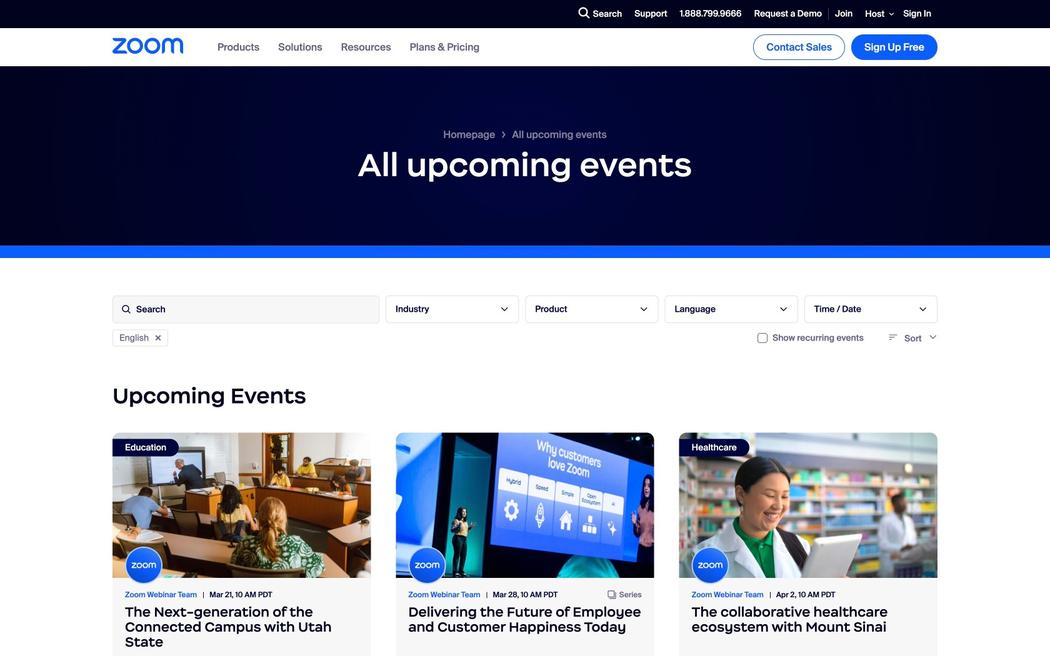Task type: describe. For each thing, give the bounding box(es) containing it.
search image
[[579, 7, 590, 18]]

zoom webinar team image for edu-higher ed_experiences_6 image in the bottom of the page
[[126, 549, 161, 584]]

zoom webinar team image for 0ee93154 3b33 463c bc82 24344db5d08b image
[[693, 549, 728, 584]]

zoom webinar team image for 10.3.23zoomtopia_keynote-34 smitha image
[[410, 549, 445, 584]]

Search field
[[113, 296, 380, 323]]

zoom logo image
[[113, 38, 183, 54]]

edu-higher ed_experiences_6 image
[[113, 433, 371, 579]]



Task type: locate. For each thing, give the bounding box(es) containing it.
zoom webinar team image
[[126, 549, 161, 584], [410, 549, 445, 584], [693, 549, 728, 584]]

None search field
[[533, 4, 576, 24]]

1 zoom webinar team image from the left
[[126, 549, 161, 584]]

2 horizontal spatial zoom webinar team image
[[693, 549, 728, 584]]

0ee93154 3b33 463c bc82 24344db5d08b image
[[680, 433, 938, 579]]

1 horizontal spatial zoom webinar team image
[[410, 549, 445, 584]]

0 horizontal spatial zoom webinar team image
[[126, 549, 161, 584]]

search image
[[579, 7, 590, 18]]

10.3.23zoomtopia_keynote-34 smitha image
[[396, 433, 655, 579]]

2 zoom webinar team image from the left
[[410, 549, 445, 584]]

3 zoom webinar team image from the left
[[693, 549, 728, 584]]



